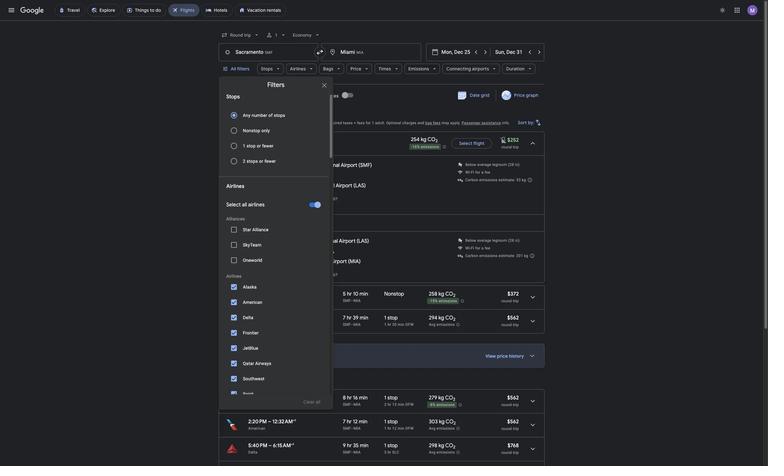 Task type: locate. For each thing, give the bounding box(es) containing it.
7
[[343, 315, 346, 321], [343, 419, 346, 425]]

0 vertical spatial avg emissions
[[429, 323, 455, 327]]

0 vertical spatial delta
[[243, 315, 254, 320]]

2 time: from the top
[[271, 249, 281, 254]]

hr right 9
[[347, 443, 352, 449]]

departing up spirit
[[238, 378, 267, 386]]

a for carbon emissions estimate: 201 kg
[[482, 246, 484, 250]]

1 avg from the top
[[429, 323, 436, 327]]

- down 254
[[412, 145, 413, 149]]

estimate: for 53
[[499, 178, 516, 182]]

fee up carbon emissions estimate: 201 kilograms element
[[485, 246, 491, 250]]

2 round from the top
[[502, 299, 512, 303]]

smf for 5 hr 10 min smf – mia
[[343, 299, 351, 303]]

1 vertical spatial avg
[[429, 426, 436, 431]]

avg emissions down 298 kg co 2 at the right bottom
[[429, 450, 455, 455]]

fee for carbon emissions estimate: 201 kg
[[485, 246, 491, 250]]

0 vertical spatial a
[[482, 170, 484, 175]]

4 1 stop flight. element from the top
[[385, 443, 398, 450]]

departure
[[249, 140, 273, 147]]

reid up the airbus
[[295, 183, 305, 189]]

5 trip from the top
[[513, 427, 519, 431]]

flights for best departing flights
[[264, 111, 283, 119]]

2 inside 254 kg co 2
[[436, 138, 438, 144]]

1 vertical spatial -
[[430, 299, 431, 303]]

carbon for carbon emissions estimate: 201 kg
[[466, 254, 479, 258]]

mia
[[350, 258, 359, 265], [354, 299, 361, 303], [354, 322, 361, 327], [354, 402, 361, 407], [354, 426, 361, 431], [354, 450, 361, 455]]

airlines for filters
[[227, 183, 245, 190]]

1 horizontal spatial price
[[515, 92, 525, 98]]

10
[[353, 291, 359, 297]]

select for select flight
[[460, 141, 473, 146]]

None field
[[219, 29, 263, 41], [291, 29, 323, 41], [219, 29, 263, 41], [291, 29, 323, 41]]

1 inside 1 stop 2 hr 13 min dfw
[[385, 395, 387, 401]]

spirit
[[243, 392, 254, 397]]

flights
[[264, 111, 283, 119], [269, 378, 287, 386]]

hr left 30
[[388, 322, 392, 327]]

0 horizontal spatial fees
[[357, 121, 365, 125]]

ranked based on price and convenience
[[219, 121, 291, 125]]

2 below from the top
[[466, 238, 477, 243]]

0 vertical spatial airlines
[[290, 66, 306, 72]]

– down total duration 9 hr 35 min. element
[[351, 450, 354, 455]]

2 for 254
[[436, 138, 438, 144]]

0 vertical spatial below average legroom (28 in)
[[466, 163, 520, 167]]

stop
[[247, 143, 256, 149], [388, 315, 398, 321], [388, 395, 398, 401], [388, 419, 398, 425], [388, 443, 398, 449]]

1 vertical spatial dfw
[[406, 402, 414, 407]]

1 vertical spatial select
[[227, 202, 241, 208]]

harry up '40'
[[284, 238, 297, 244]]

and left bag on the top right
[[418, 121, 425, 125]]

1 legroom from the top
[[493, 163, 508, 167]]

1 vertical spatial airlines
[[227, 183, 245, 190]]

Departure time: 7:08 AM. text field
[[249, 395, 268, 401]]

smf inside 8 hr 16 min smf – mia
[[343, 402, 351, 407]]

stop inside '1 stop 1 hr 30 min dfw'
[[388, 315, 398, 321]]

0 vertical spatial price
[[351, 66, 362, 72]]

0 vertical spatial legroom
[[493, 163, 508, 167]]

kg for 303
[[439, 419, 445, 425]]

1 vertical spatial flights
[[269, 378, 287, 386]]

1 stop 2 hr 13 min dfw
[[385, 395, 414, 407]]

+ for 7
[[293, 418, 295, 423]]

kg up -15% emissions
[[439, 291, 445, 297]]

wi- up carbon emissions estimate: 53 kilograms element
[[466, 170, 472, 175]]

co right the "298" on the right bottom of the page
[[446, 443, 454, 449]]

$768 round trip
[[502, 443, 519, 455]]

price right the on
[[251, 121, 259, 125]]

avg emissions down 303 kg co 2
[[429, 426, 455, 431]]

hr inside 7 hr 39 min smf – mia
[[347, 315, 352, 321]]

trip down $562 text field
[[513, 427, 519, 431]]

in) up 201
[[516, 238, 520, 243]]

wi-fi for a fee up carbon emissions estimate: 201 kilograms element
[[466, 246, 491, 250]]

768 US dollars text field
[[508, 443, 519, 449]]

or down 1 stop or fewer at the top
[[259, 159, 264, 164]]

nonstop inside main content
[[385, 291, 405, 297]]

kg right 294
[[439, 315, 445, 321]]

main menu image
[[8, 6, 15, 14]]

total duration 7 hr 39 min. element
[[343, 315, 385, 322]]

1 vertical spatial $562
[[508, 395, 519, 401]]

1 stop flight. element up "slc"
[[385, 443, 398, 450]]

6:01 am
[[249, 315, 267, 321]]

hr inside 1 stop 1 hr 12 min dfw
[[388, 426, 392, 431]]

none text field inside search box
[[219, 43, 319, 61]]

2 wi-fi for a fee from the top
[[466, 246, 491, 250]]

kg inside 254 kg co 2
[[421, 137, 427, 143]]

1 horizontal spatial 12
[[393, 426, 397, 431]]

fewer up travel time: 1 hr 35 min
[[265, 159, 276, 164]]

taxes
[[343, 121, 353, 125]]

Departure time: 6:44 PM. text field
[[257, 162, 276, 169]]

flight details. leaves sacramento international airport at 7:08 am on monday, december 25 and arrives at miami international airport at 6:24 pm on monday, december 25. image
[[526, 394, 541, 409]]

round for 294
[[502, 323, 512, 327]]

1 wi- from the top
[[466, 170, 472, 175]]

9 hr 35 min smf – mia
[[343, 443, 369, 455]]

any dates
[[318, 93, 339, 99]]

co for 294
[[446, 315, 454, 321]]

252 US dollars text field
[[508, 137, 519, 143]]

2 estimate: from the top
[[499, 254, 516, 258]]

1 $562 from the top
[[508, 315, 519, 321]]

$562 left the flight details. leaves sacramento international airport at 7:08 am on monday, december 25 and arrives at miami international airport at 6:24 pm on monday, december 25. image
[[508, 395, 519, 401]]

1 stop flight. element for 8 hr 16 min
[[385, 395, 398, 402]]

for up carbon emissions estimate: 53 kg
[[476, 170, 481, 175]]

0 vertical spatial 12
[[353, 419, 358, 425]]

min right 13
[[398, 402, 405, 407]]

fewer for 2 stops or fewer
[[265, 159, 276, 164]]

$562 round trip up $562 text field
[[502, 395, 519, 407]]

hr left 13
[[388, 402, 392, 407]]

mia inside 7 hr 12 min smf – mia
[[354, 426, 361, 431]]

0 vertical spatial estimate:
[[499, 178, 516, 182]]

stop inside 1 stop 3 hr slc
[[388, 443, 398, 449]]

0 horizontal spatial nonstop
[[243, 128, 261, 133]]

2 avg from the top
[[429, 426, 436, 431]]

0 vertical spatial for
[[366, 121, 371, 125]]

total duration 5 hr 10 min. element
[[343, 291, 385, 298]]

0 horizontal spatial stops
[[247, 159, 258, 164]]

7 inside 7 hr 39 min smf – mia
[[343, 315, 346, 321]]

round for 258
[[502, 299, 512, 303]]

1 horizontal spatial select
[[460, 141, 473, 146]]

2 $562 round trip from the top
[[502, 395, 519, 407]]

1 time: from the top
[[271, 173, 281, 178]]

delta inside main content
[[249, 450, 258, 455]]

min inside 1 stop 2 hr 13 min dfw
[[398, 402, 405, 407]]

4 round from the top
[[502, 403, 512, 407]]

dfw inside 1 stop 1 hr 12 min dfw
[[406, 426, 414, 431]]

1 vertical spatial below
[[466, 238, 477, 243]]

1 horizontal spatial any
[[318, 93, 326, 99]]

avg for 298
[[429, 450, 436, 455]]

or for stop
[[257, 143, 261, 149]]

1 vertical spatial nonstop
[[385, 291, 405, 297]]

average
[[478, 163, 492, 167], [478, 238, 492, 243]]

(
[[359, 162, 361, 169], [354, 183, 356, 189], [357, 238, 359, 244], [348, 258, 350, 265]]

min inside 7 hr 39 min smf – mia
[[360, 315, 369, 321]]

stops option group
[[227, 108, 321, 169]]

hr inside 1 stop 2 hr 13 min dfw
[[388, 402, 392, 407]]

- down 279
[[430, 403, 431, 407]]

trip down 562 us dollars text field on the bottom of the page
[[513, 403, 519, 407]]

layover
[[279, 221, 294, 226]]

co for 258
[[446, 291, 454, 297]]

0 vertical spatial travel
[[257, 173, 270, 178]]

1 (28 from the top
[[509, 163, 515, 167]]

1 travel from the top
[[257, 173, 270, 178]]

7 down 8 hr 16 min smf – mia
[[343, 419, 346, 425]]

2 a from the top
[[482, 246, 484, 250]]

only button
[[296, 387, 321, 402]]

stops
[[274, 113, 286, 118], [247, 159, 258, 164]]

1
[[275, 33, 278, 38], [372, 121, 375, 125], [243, 143, 246, 149], [282, 173, 285, 178], [385, 315, 387, 321], [385, 322, 387, 327], [385, 395, 387, 401], [295, 418, 296, 423], [385, 419, 387, 425], [385, 426, 387, 431], [293, 442, 294, 446], [385, 443, 387, 449]]

smf inside 7 hr 12 min smf – mia
[[343, 426, 351, 431]]

2 in) from the top
[[516, 238, 520, 243]]

select flight
[[460, 141, 485, 146]]

1 vertical spatial or
[[259, 159, 264, 164]]

2 and from the left
[[418, 121, 425, 125]]

$562
[[508, 315, 519, 321], [508, 395, 519, 401], [508, 419, 519, 425]]

1 vertical spatial stops
[[247, 159, 258, 164]]

1 inside 2:20 pm – 12:32 am + 1
[[295, 418, 296, 423]]

emissions
[[409, 66, 430, 72]]

+ inside 5:40 pm – 6:15 am + 1
[[291, 442, 293, 446]]

delta inside search box
[[243, 315, 254, 320]]

frontier
[[243, 330, 259, 336]]

1 vertical spatial for
[[476, 170, 481, 175]]

legroom up carbon emissions estimate: 201 kg in the right of the page
[[493, 238, 508, 243]]

all filters
[[231, 66, 250, 72]]

None search field
[[219, 27, 545, 443]]

15%
[[431, 299, 438, 303]]

below up carbon emissions estimate: 201 kilograms element
[[466, 238, 477, 243]]

co inside 254 kg co 2
[[428, 137, 436, 143]]

1 below average legroom (28 in) from the top
[[466, 163, 520, 167]]

any inside 'stops' 'option group'
[[243, 113, 251, 118]]

+
[[354, 121, 356, 125], [293, 418, 295, 423], [291, 442, 293, 446]]

or up 2 stops or fewer
[[257, 143, 261, 149]]

1 vertical spatial below average legroom (28 in)
[[466, 238, 520, 243]]

trip for 279
[[513, 403, 519, 407]]

kg up the -8% emissions
[[439, 395, 445, 401]]

passenger
[[462, 121, 481, 125]]

Departure time: 10:25 PM. text field
[[257, 238, 278, 244]]

- for 279
[[430, 403, 431, 407]]

below down select flight button
[[466, 163, 477, 167]]

price
[[351, 66, 362, 72], [515, 92, 525, 98]]

6:05 am
[[257, 258, 276, 265]]

based
[[233, 121, 244, 125]]

legroom up carbon emissions estimate: 53 kilograms element
[[493, 163, 508, 167]]

1 horizontal spatial stops
[[274, 113, 286, 118]]

1 carbon from the top
[[466, 178, 479, 182]]

0 vertical spatial fi
[[472, 170, 475, 175]]

nonstop inside 'stops' 'option group'
[[243, 128, 261, 133]]

1 vertical spatial 12
[[393, 426, 397, 431]]

below average legroom (28 in) for 53
[[466, 163, 520, 167]]

change appearance image
[[716, 3, 731, 18]]

– right 2:20 pm text box
[[268, 419, 272, 425]]

star
[[243, 227, 251, 232]]

average for carbon emissions estimate: 53 kg
[[478, 163, 492, 167]]

this price for this flight doesn't include overhead bin access. if you need a carry-on bag, use the bags filter to update prices. image
[[500, 136, 508, 144]]

swap origin and destination. image
[[316, 48, 324, 56]]

best
[[219, 111, 232, 119]]

avg
[[429, 323, 436, 327], [429, 426, 436, 431], [429, 450, 436, 455]]

estimate: left 53
[[499, 178, 516, 182]]

co inside 258 kg co 2
[[446, 291, 454, 297]]

mia for 39
[[354, 322, 361, 327]]

201
[[517, 254, 524, 258]]

2 $562 from the top
[[508, 395, 519, 401]]

avg down 303
[[429, 426, 436, 431]]

– down 10
[[351, 299, 354, 303]]

stop for 9 hr 35 min
[[388, 443, 398, 449]]

0 vertical spatial las
[[356, 183, 365, 189]]

7 hr 12 min smf – mia
[[343, 419, 368, 431]]

1 vertical spatial avg emissions
[[429, 426, 455, 431]]

mia for 12
[[354, 426, 361, 431]]

$562 round trip
[[502, 315, 519, 327], [502, 395, 519, 407], [502, 419, 519, 431]]

departing
[[234, 111, 263, 119], [238, 378, 267, 386]]

3 dfw from the top
[[406, 426, 414, 431]]

– down 16
[[351, 402, 354, 407]]

298 kg co 2
[[429, 443, 456, 450]]

2 horizontal spatial +
[[354, 121, 356, 125]]

stops down 1 stop or fewer at the top
[[247, 159, 258, 164]]

5:40 pm – 6:15 am + 1
[[249, 442, 294, 449]]

3 avg from the top
[[429, 450, 436, 455]]

stops inside popup button
[[261, 66, 273, 72]]

1 stop 1 hr 12 min dfw
[[385, 419, 414, 431]]

avg emissions
[[429, 323, 455, 327], [429, 426, 455, 431], [429, 450, 455, 455]]

$562 left the flight details. leaves sacramento international airport at 6:01 am on monday, december 25 and arrives at miami international airport at 4:40 pm on monday, december 25. image
[[508, 315, 519, 321]]

2 right the "298" on the right bottom of the page
[[454, 445, 456, 450]]

select inside button
[[460, 141, 473, 146]]

1 stop or fewer
[[243, 143, 274, 149]]

– left 6:15 am
[[269, 443, 272, 449]]

kg inside the 279 kg co 2
[[439, 395, 445, 401]]

co
[[428, 137, 436, 143], [446, 291, 454, 297], [446, 315, 454, 321], [446, 395, 454, 401], [446, 419, 454, 425], [446, 443, 454, 449]]

3 1 stop flight. element from the top
[[385, 419, 398, 426]]

date grid button
[[454, 90, 495, 101]]

select left flight
[[460, 141, 473, 146]]

-16% emissions
[[412, 145, 440, 149]]

2 wi- from the top
[[466, 246, 472, 250]]

a up carbon emissions estimate: 53 kg
[[482, 170, 484, 175]]

1 estimate: from the top
[[499, 178, 516, 182]]

2 trip from the top
[[513, 299, 519, 303]]

1 stop flight. element
[[385, 315, 398, 322], [385, 395, 398, 402], [385, 419, 398, 426], [385, 443, 398, 450]]

None text field
[[322, 43, 422, 61]]

below average legroom (28 in) for 201
[[466, 238, 520, 243]]

1 trip from the top
[[513, 145, 519, 149]]

6 trip from the top
[[513, 451, 519, 455]]

main content
[[219, 87, 545, 466]]

1 vertical spatial fewer
[[265, 159, 276, 164]]

any inside find the best price region
[[318, 93, 326, 99]]

2 vertical spatial avg
[[429, 450, 436, 455]]

6:24 pm
[[273, 395, 292, 401]]

mia inside 7 hr 39 min smf – mia
[[354, 322, 361, 327]]

round down 562 us dollars text field on the bottom of the page
[[502, 403, 512, 407]]

2 inside the 279 kg co 2
[[454, 397, 456, 402]]

Departure time: 2:20 PM. text field
[[249, 419, 267, 425]]

international
[[311, 162, 340, 169], [306, 183, 335, 189], [309, 238, 338, 244], [301, 258, 330, 265]]

2 fi from the top
[[472, 246, 475, 250]]

1 vertical spatial time:
[[271, 249, 281, 254]]

reid up miami
[[298, 238, 308, 244]]

8
[[343, 395, 346, 401]]

$562 round trip left the flight details. leaves sacramento international airport at 6:01 am on monday, december 25 and arrives at miami international airport at 4:40 pm on monday, december 25. image
[[502, 315, 519, 327]]

1 vertical spatial (28
[[509, 238, 515, 243]]

co up -16% emissions
[[428, 137, 436, 143]]

0 horizontal spatial any
[[243, 113, 251, 118]]

travel for 6:44 pm
[[257, 173, 270, 178]]

0 horizontal spatial and
[[261, 121, 267, 125]]

2 average from the top
[[478, 238, 492, 243]]

stops
[[261, 66, 273, 72], [227, 94, 240, 100]]

None text field
[[219, 43, 319, 61]]

1 horizontal spatial and
[[418, 121, 425, 125]]

bags
[[323, 66, 334, 72]]

1 vertical spatial legroom
[[493, 238, 508, 243]]

co inside 303 kg co 2
[[446, 419, 454, 425]]

1 average from the top
[[478, 163, 492, 167]]

13
[[393, 402, 397, 407]]

wi- up carbon emissions estimate: 201 kilograms element
[[466, 246, 472, 250]]

0 vertical spatial flights
[[264, 111, 283, 119]]

hr down 8 hr 16 min smf – mia
[[347, 419, 352, 425]]

fi for carbon emissions estimate: 201 kg
[[472, 246, 475, 250]]

kg for 258
[[439, 291, 445, 297]]

0 vertical spatial or
[[257, 143, 261, 149]]

hr inside 5 hr 10 min smf – mia
[[347, 291, 352, 297]]

3 round from the top
[[502, 323, 512, 327]]

1 a from the top
[[482, 170, 484, 175]]

1 horizontal spatial nonstop
[[385, 291, 405, 297]]

1 fi from the top
[[472, 170, 475, 175]]

1 dfw from the top
[[406, 322, 414, 327]]

hr right 8
[[347, 395, 352, 401]]

fi for carbon emissions estimate: 53 kg
[[472, 170, 475, 175]]

min right 6 at the top of page
[[270, 221, 278, 226]]

2 fee from the top
[[485, 246, 491, 250]]

$562 for 294
[[508, 315, 519, 321]]

min down 8 hr 16 min smf – mia
[[359, 419, 368, 425]]

1 vertical spatial delta
[[249, 450, 258, 455]]

co up -15% emissions
[[446, 291, 454, 297]]

loading results progress bar
[[0, 20, 764, 22]]

las
[[356, 183, 365, 189], [321, 221, 329, 226], [359, 238, 368, 244]]

flight details. leaves sacramento international airport at 11:59 pm on monday, december 25 and arrives at miami international airport at 8:09 am on tuesday, december 26. image
[[526, 290, 541, 305]]

dfw inside 1 stop 2 hr 13 min dfw
[[406, 402, 414, 407]]

2 7 from the top
[[343, 419, 346, 425]]

departing up the on
[[234, 111, 263, 119]]

in) up 53
[[516, 163, 520, 167]]

time: for 10:25 pm
[[271, 249, 281, 254]]

1 vertical spatial estimate:
[[499, 254, 516, 258]]

2
[[436, 138, 438, 144], [243, 159, 246, 164], [257, 221, 260, 226], [454, 293, 456, 298], [454, 317, 456, 322], [454, 397, 456, 402], [385, 402, 387, 407], [454, 421, 456, 426], [454, 445, 456, 450]]

co inside the 294 kg co 2
[[446, 315, 454, 321]]

price inside button
[[515, 92, 525, 98]]

0 horizontal spatial 12
[[353, 419, 358, 425]]

avg emissions for 298
[[429, 450, 455, 455]]

stop down nonstop only
[[247, 143, 256, 149]]

2 vertical spatial $562 round trip
[[502, 419, 519, 431]]

1 fee from the top
[[485, 170, 491, 175]]

smf inside 7 hr 39 min smf – mia
[[343, 322, 351, 327]]

mia inside 9 hr 35 min smf – mia
[[354, 450, 361, 455]]

1 vertical spatial price
[[515, 92, 525, 98]]

kg for 298
[[439, 443, 445, 449]]

average up carbon emissions estimate: 201 kilograms element
[[478, 238, 492, 243]]

6 round from the top
[[502, 451, 512, 455]]

1 1 stop flight. element from the top
[[385, 315, 398, 322]]

35
[[291, 173, 296, 178], [353, 443, 359, 449]]

wi-fi for a fee for carbon emissions estimate: 53 kg
[[466, 170, 491, 175]]

2 inside 303 kg co 2
[[454, 421, 456, 426]]

2 up the -8% emissions
[[454, 397, 456, 402]]

1 vertical spatial wi-
[[466, 246, 472, 250]]

1 inside 'stops' 'option group'
[[243, 143, 246, 149]]

0 vertical spatial avg
[[429, 323, 436, 327]]

1 wi-fi for a fee from the top
[[466, 170, 491, 175]]

any up the on
[[243, 113, 251, 118]]

fi
[[472, 170, 475, 175], [472, 246, 475, 250]]

2 vertical spatial +
[[291, 442, 293, 446]]

0 vertical spatial stops
[[261, 66, 273, 72]]

2 avg emissions from the top
[[429, 426, 455, 431]]

0 vertical spatial (28
[[509, 163, 515, 167]]

miami
[[285, 258, 299, 265]]

0 vertical spatial $562
[[508, 315, 519, 321]]

2 (28 from the top
[[509, 238, 515, 243]]

2 right 294
[[454, 317, 456, 322]]

fee up carbon emissions estimate: 53 kg
[[485, 170, 491, 175]]

a
[[482, 170, 484, 175], [482, 246, 484, 250]]

1 inside 1 stop 3 hr slc
[[385, 443, 387, 449]]

2 below average legroom (28 in) from the top
[[466, 238, 520, 243]]

hr right 4 on the bottom left of the page
[[286, 249, 290, 254]]

travel for 10:25 pm
[[257, 249, 270, 254]]

avg emissions down the 294 kg co 2
[[429, 323, 455, 327]]

0 horizontal spatial select
[[227, 202, 241, 208]]

trip for 303
[[513, 427, 519, 431]]

american for 7 hr 12 min
[[249, 426, 266, 431]]

1 horizontal spatial stops
[[261, 66, 273, 72]]

1 vertical spatial $562 round trip
[[502, 395, 519, 407]]

travel time: 4 hr 40 min
[[257, 249, 305, 254]]

kg inside 258 kg co 2
[[439, 291, 445, 297]]

1 horizontal spatial price
[[498, 353, 508, 359]]

any
[[318, 93, 326, 99], [243, 113, 251, 118]]

price for price graph
[[515, 92, 525, 98]]

stop inside 1 stop 2 hr 13 min dfw
[[388, 395, 398, 401]]

1 fees from the left
[[357, 121, 365, 125]]

0 vertical spatial $562 round trip
[[502, 315, 519, 327]]

delayed
[[268, 203, 282, 208]]

fi up carbon emissions estimate: 53 kilograms element
[[472, 170, 475, 175]]

trip inside $372 round trip
[[513, 299, 519, 303]]

1 avg emissions from the top
[[429, 323, 455, 327]]

price right 'view'
[[498, 353, 508, 359]]

35 right 9
[[353, 443, 359, 449]]

12 up 1 stop 3 hr slc
[[393, 426, 397, 431]]

carbon for carbon emissions estimate: 53 kg
[[466, 178, 479, 182]]

fewer
[[262, 143, 274, 149], [265, 159, 276, 164]]

dfw
[[406, 322, 414, 327], [406, 402, 414, 407], [406, 426, 414, 431]]

smf inside 9 hr 35 min smf – mia
[[343, 450, 351, 455]]

2 vertical spatial for
[[476, 246, 481, 250]]

leaves sacramento international airport at 7:08 am on monday, december 25 and arrives at miami international airport at 6:24 pm on monday, december 25. element
[[249, 395, 292, 401]]

5 hr 10 min smf – mia
[[343, 291, 369, 303]]

2 legroom from the top
[[493, 238, 508, 243]]

$562 round trip for 303
[[502, 419, 519, 431]]

0 vertical spatial fewer
[[262, 143, 274, 149]]

0 horizontal spatial 35
[[291, 173, 296, 178]]

7 inside 7 hr 12 min smf – mia
[[343, 419, 346, 425]]

6
[[266, 221, 269, 226]]

1 vertical spatial fi
[[472, 246, 475, 250]]

layover (1 of 1) is a 3 hr layover at salt lake city international airport in salt lake city. element
[[385, 450, 426, 455]]

trip for 298
[[513, 451, 519, 455]]

2 vertical spatial airlines
[[227, 274, 242, 279]]

emissions
[[421, 145, 440, 149], [480, 178, 498, 182], [480, 254, 498, 258], [439, 299, 458, 303], [437, 323, 455, 327], [437, 403, 455, 407], [437, 426, 455, 431], [437, 450, 455, 455]]

2 1 stop flight. element from the top
[[385, 395, 398, 402]]

below for carbon emissions estimate: 53 kg
[[466, 163, 477, 167]]

1 vertical spatial reid
[[298, 238, 308, 244]]

2 for 279
[[454, 397, 456, 402]]

round inside $372 round trip
[[502, 299, 512, 303]]

for
[[366, 121, 371, 125], [476, 170, 481, 175], [476, 246, 481, 250]]

min right 30
[[398, 322, 405, 327]]

3 $562 from the top
[[508, 419, 519, 425]]

2 vertical spatial -
[[430, 403, 431, 407]]

2 vertical spatial avg emissions
[[429, 450, 455, 455]]

-
[[412, 145, 413, 149], [430, 299, 431, 303], [430, 403, 431, 407]]

1 vertical spatial any
[[243, 113, 251, 118]]

for for carbon emissions estimate: 201 kg
[[476, 246, 481, 250]]

qatar airways
[[243, 361, 272, 366]]

round for 298
[[502, 451, 512, 455]]

1 vertical spatial stops
[[227, 94, 240, 100]]

2 carbon from the top
[[466, 254, 479, 258]]

departing for other
[[238, 378, 267, 386]]

$562 for 303
[[508, 419, 519, 425]]

+ inside 2:20 pm – 12:32 am + 1
[[293, 418, 295, 423]]

travel up 6:05 am on the bottom left
[[257, 249, 270, 254]]

sort by: button
[[516, 115, 545, 130]]

2 vertical spatial dfw
[[406, 426, 414, 431]]

price inside popup button
[[351, 66, 362, 72]]

flights for other departing flights
[[269, 378, 287, 386]]

mia inside 5 hr 10 min smf – mia
[[354, 299, 361, 303]]

1 vertical spatial carbon
[[466, 254, 479, 258]]

0 vertical spatial fee
[[485, 170, 491, 175]]

kg inside the 294 kg co 2
[[439, 315, 445, 321]]

2 dfw from the top
[[406, 402, 414, 407]]

fees right bag on the top right
[[433, 121, 441, 125]]

below average legroom (28 in)
[[466, 163, 520, 167], [466, 238, 520, 243]]

1 inside 5:40 pm – 6:15 am + 1
[[293, 442, 294, 446]]

time: left 4 on the bottom left of the page
[[271, 249, 281, 254]]

0 vertical spatial wi-fi for a fee
[[466, 170, 491, 175]]

5 round from the top
[[502, 427, 512, 431]]

1 stop flight. element up 13
[[385, 395, 398, 402]]

co inside the 279 kg co 2
[[446, 395, 454, 401]]

294 kg co 2
[[429, 315, 456, 322]]

3 trip from the top
[[513, 323, 519, 327]]

1 vertical spatial departing
[[238, 378, 267, 386]]

any for any dates
[[318, 93, 326, 99]]

date
[[470, 92, 480, 98]]

stop up "slc"
[[388, 443, 398, 449]]

trip down $562 text box on the bottom of the page
[[513, 323, 519, 327]]

price graph button
[[498, 90, 544, 101]]

price right bags popup button
[[351, 66, 362, 72]]

–
[[351, 299, 354, 303], [351, 322, 354, 327], [269, 395, 272, 401], [351, 402, 354, 407], [268, 419, 272, 425], [351, 426, 354, 431], [269, 443, 272, 449], [351, 450, 354, 455]]

co for 298
[[446, 443, 454, 449]]

$562 round trip for 279
[[502, 395, 519, 407]]

time:
[[271, 173, 281, 178], [271, 249, 281, 254]]

min down the airbus
[[296, 203, 303, 208]]

35 inside 9 hr 35 min smf – mia
[[353, 443, 359, 449]]

1 vertical spatial harry
[[284, 238, 297, 244]]

dfw right 30
[[406, 322, 414, 327]]

53
[[517, 178, 521, 182]]

kg inside 303 kg co 2
[[439, 419, 445, 425]]

smf for 9 hr 35 min smf – mia
[[343, 450, 351, 455]]

dfw inside '1 stop 1 hr 30 min dfw'
[[406, 322, 414, 327]]

1 vertical spatial fee
[[485, 246, 491, 250]]

average up carbon emissions estimate: 53 kg
[[478, 163, 492, 167]]

a320neo
[[303, 197, 319, 201]]

0 vertical spatial select
[[460, 141, 473, 146]]

1 horizontal spatial fees
[[433, 121, 441, 125]]

1 horizontal spatial 35
[[353, 443, 359, 449]]

kg inside 298 kg co 2
[[439, 443, 445, 449]]

0 vertical spatial wi-
[[466, 170, 472, 175]]

below for carbon emissions estimate: 201 kg
[[466, 238, 477, 243]]

0 vertical spatial departing
[[234, 111, 263, 119]]

2 inside the 294 kg co 2
[[454, 317, 456, 322]]

254
[[411, 137, 420, 143]]

- down 258
[[430, 299, 431, 303]]

3 avg emissions from the top
[[429, 450, 455, 455]]

stop inside 'option group'
[[247, 143, 256, 149]]

3 $562 round trip from the top
[[502, 419, 519, 431]]

round inside $768 round trip
[[502, 451, 512, 455]]

a up carbon emissions estimate: 201 kilograms element
[[482, 246, 484, 250]]

2 left 13
[[385, 402, 387, 407]]

co inside 298 kg co 2
[[446, 443, 454, 449]]

avg emissions for 303
[[429, 426, 455, 431]]

trip for 294
[[513, 323, 519, 327]]

round down 372 us dollars text box on the right of page
[[502, 299, 512, 303]]

(28 for 201
[[509, 238, 515, 243]]

find the best price region
[[219, 87, 545, 106]]

any number of stops
[[243, 113, 286, 118]]

1 below from the top
[[466, 163, 477, 167]]

leaves sacramento international airport at 5:40 pm on monday, december 25 and arrives at miami international airport at 6:15 am on tuesday, december 26. element
[[249, 442, 294, 449]]

1 vertical spatial las
[[321, 221, 329, 226]]

0 vertical spatial 7
[[343, 315, 346, 321]]

kg
[[421, 137, 427, 143], [522, 178, 527, 182], [525, 254, 529, 258], [439, 291, 445, 297], [439, 315, 445, 321], [439, 395, 445, 401], [439, 419, 445, 425], [439, 443, 445, 449]]

fewer down only
[[262, 143, 274, 149]]

co for 279
[[446, 395, 454, 401]]

35 down sacramento
[[291, 173, 296, 178]]

nonstop
[[243, 128, 261, 133], [385, 291, 405, 297]]

stop inside 1 stop 1 hr 12 min dfw
[[388, 419, 398, 425]]

1 stop flight. element down 13
[[385, 419, 398, 426]]

2 inside 258 kg co 2
[[454, 293, 456, 298]]

1 vertical spatial 35
[[353, 443, 359, 449]]

trip inside $768 round trip
[[513, 451, 519, 455]]

1 in) from the top
[[516, 163, 520, 167]]

min right 39
[[360, 315, 369, 321]]

qatar
[[243, 361, 254, 366]]

2 inside 298 kg co 2
[[454, 445, 456, 450]]

0 vertical spatial harry reid international airport ( las )
[[281, 183, 366, 189]]

1 7 from the top
[[343, 315, 346, 321]]

1 $562 round trip from the top
[[502, 315, 519, 327]]

7 for 7 hr 39 min
[[343, 315, 346, 321]]

trip down $768 text box
[[513, 451, 519, 455]]

1 vertical spatial average
[[478, 238, 492, 243]]

total duration 8 hr 16 min. element
[[343, 395, 385, 402]]

charges
[[403, 121, 417, 125]]

below average legroom (28 in) up carbon emissions estimate: 201 kg in the right of the page
[[466, 238, 520, 243]]

2 travel from the top
[[257, 249, 270, 254]]

1 vertical spatial 7
[[343, 419, 346, 425]]

smf inside 5 hr 10 min smf – mia
[[343, 299, 351, 303]]

0 vertical spatial below
[[466, 163, 477, 167]]

1 vertical spatial +
[[293, 418, 295, 423]]

$372
[[508, 291, 519, 297]]

mia inside 8 hr 16 min smf – mia
[[354, 402, 361, 407]]

4 trip from the top
[[513, 403, 519, 407]]



Task type: vqa. For each thing, say whether or not it's contained in the screenshot.
201 Below average legroom (28 in)
yes



Task type: describe. For each thing, give the bounding box(es) containing it.
1 stop 1 hr 30 min dfw
[[385, 315, 414, 327]]

for for carbon emissions estimate: 53 kg
[[476, 170, 481, 175]]

562 US dollars text field
[[508, 419, 519, 425]]

– inside 5 hr 10 min smf – mia
[[351, 299, 354, 303]]

none search field containing filters
[[219, 27, 545, 443]]

in) for 201
[[516, 238, 520, 243]]

Return text field
[[496, 44, 525, 61]]

close dialog image
[[321, 82, 329, 89]]

39
[[353, 315, 359, 321]]

airlines
[[248, 202, 265, 208]]

convenience
[[268, 121, 291, 125]]

min inside 8 hr 16 min smf – mia
[[360, 395, 368, 401]]

1 inside popup button
[[275, 33, 278, 38]]

ranked
[[219, 121, 232, 125]]

flight details. leaves sacramento international airport at 2:20 pm on monday, december 25 and arrives at miami international airport at 12:32 am on tuesday, december 26. image
[[526, 417, 541, 433]]

emissions down the 294 kg co 2
[[437, 323, 455, 327]]

carbon emissions estimate: 201 kilograms element
[[466, 254, 529, 258]]

times
[[379, 66, 392, 72]]

round for 279
[[502, 403, 512, 407]]

2 hr 6 min layover
[[257, 221, 294, 226]]

other
[[219, 378, 237, 386]]

hr inside 7 hr 12 min smf – mia
[[347, 419, 352, 425]]

airbus a320neo
[[291, 197, 319, 201]]

avg emissions for 294
[[429, 323, 455, 327]]

Departure time: 6:01 AM. text field
[[249, 315, 267, 321]]

562 US dollars text field
[[508, 395, 519, 401]]

258 kg co 2
[[429, 291, 456, 298]]

562 US dollars text field
[[508, 315, 519, 321]]

40
[[291, 249, 296, 254]]

Arrival time: 12:32 AM on  Tuesday, December 26. text field
[[273, 418, 296, 425]]

flight details. leaves sacramento international airport at 6:01 am on monday, december 25 and arrives at miami international airport at 4:40 pm on monday, december 25. image
[[526, 314, 541, 329]]

1 and from the left
[[261, 121, 267, 125]]

smf for 7 hr 39 min smf – mia
[[343, 322, 351, 327]]

$562 round trip for 294
[[502, 315, 519, 327]]

-15% emissions
[[430, 299, 458, 303]]

only
[[262, 128, 270, 133]]

legroom for 201
[[493, 238, 508, 243]]

min inside 5 hr 10 min smf – mia
[[360, 291, 369, 297]]

bag fees button
[[426, 121, 441, 125]]

Arrival time: 6:05 AM on  Tuesday, December 26. text field
[[257, 258, 279, 265]]

international down las )
[[309, 238, 338, 244]]

0 horizontal spatial stops
[[227, 94, 240, 100]]

hr down sacramento
[[286, 173, 290, 178]]

legroom for 53
[[493, 163, 508, 167]]

emissions down 258 kg co 2
[[439, 299, 458, 303]]

2 stops or fewer
[[243, 159, 276, 164]]

Arrival time: 6:15 AM on  Tuesday, December 26. text field
[[273, 442, 294, 449]]

required
[[328, 121, 342, 125]]

carbon emissions estimate: 53 kilograms element
[[466, 178, 527, 182]]

– inside 9 hr 35 min smf – mia
[[351, 450, 354, 455]]

– inside 7 hr 12 min smf – mia
[[351, 426, 354, 431]]

5
[[343, 291, 346, 297]]

prices include required taxes + fees for 1 adult. optional charges and bag fees may apply. passenger assistance
[[301, 121, 502, 125]]

8 hr 16 min smf – mia
[[343, 395, 368, 407]]

0 vertical spatial 35
[[291, 173, 296, 178]]

min down sacramento
[[298, 173, 305, 178]]

airports
[[473, 66, 490, 72]]

294
[[429, 315, 438, 321]]

alaska
[[243, 285, 257, 290]]

fewer for 1 stop or fewer
[[262, 143, 274, 149]]

bag
[[426, 121, 432, 125]]

fee for carbon emissions estimate: 53 kg
[[485, 170, 491, 175]]

7:08 am – 6:24 pm
[[249, 395, 292, 401]]

$768
[[508, 443, 519, 449]]

best departing flights
[[219, 111, 283, 119]]

- for 258
[[430, 299, 431, 303]]

total duration 9 hr 35 min. element
[[343, 443, 385, 450]]

select for select all airlines
[[227, 202, 241, 208]]

2 for 303
[[454, 421, 456, 426]]

372 US dollars text field
[[508, 291, 519, 297]]

avg for 294
[[429, 323, 436, 327]]

or for stops
[[259, 159, 264, 164]]

kg for 254
[[421, 137, 427, 143]]

view price history image
[[525, 348, 540, 364]]

min inside 7 hr 12 min smf – mia
[[359, 419, 368, 425]]

1 vertical spatial harry reid international airport ( las )
[[284, 238, 369, 244]]

price for price
[[351, 66, 362, 72]]

- for 254
[[412, 145, 413, 149]]

3167
[[329, 273, 338, 277]]

2 for 294
[[454, 317, 456, 322]]

emissions left 53
[[480, 178, 498, 182]]

time: for 6:44 pm
[[271, 173, 281, 178]]

2 vertical spatial las
[[359, 238, 368, 244]]

sort
[[519, 120, 528, 126]]

hr inside '1 stop 1 hr 30 min dfw'
[[388, 322, 392, 327]]

12 inside 7 hr 12 min smf – mia
[[353, 419, 358, 425]]

view
[[486, 353, 496, 359]]

american for 5 hr 10 min
[[249, 299, 266, 303]]

$372 round trip
[[502, 291, 519, 303]]

dates
[[327, 93, 339, 99]]

connecting
[[447, 66, 472, 72]]

stop for 7 hr 12 min
[[388, 419, 398, 425]]

dfw for 294
[[406, 322, 414, 327]]

2 for 258
[[454, 293, 456, 298]]

2 up alliance
[[257, 221, 260, 226]]

international right miami
[[301, 258, 330, 265]]

5:40 pm
[[249, 443, 268, 449]]

layover (1 of 1) is a 1 hr 30 min layover at dallas/fort worth international airport in dallas. element
[[385, 322, 426, 327]]

– inside 2:20 pm – 12:32 am + 1
[[268, 419, 272, 425]]

layover (1 of 1) is a 2 hr 13 min layover at dallas/fort worth international airport in dallas. element
[[385, 402, 426, 407]]

Departure text field
[[442, 44, 471, 61]]

airbus
[[291, 197, 302, 201]]

2 for 298
[[454, 445, 456, 450]]

smf for 7 hr 12 min smf – mia
[[343, 426, 351, 431]]

international right sacramento
[[311, 162, 340, 169]]

– left the 6:24 pm
[[269, 395, 272, 401]]

2 inside 1 stop 2 hr 13 min dfw
[[385, 402, 387, 407]]

leaves sacramento international airport at 2:20 pm on monday, december 25 and arrives at miami international airport at 12:32 am on tuesday, december 26. element
[[249, 418, 296, 425]]

emissions down 303 kg co 2
[[437, 426, 455, 431]]

nonstop flight. element
[[385, 291, 405, 298]]

min inside 1 stop 1 hr 12 min dfw
[[398, 426, 405, 431]]

min inside 9 hr 35 min smf – mia
[[360, 443, 369, 449]]

layover (1 of 1) is a 1 hr 12 min layover at dallas/fort worth international airport in dallas. element
[[385, 426, 426, 431]]

258
[[429, 291, 438, 297]]

trip for 258
[[513, 299, 519, 303]]

min right '40'
[[298, 249, 305, 254]]

all filters button
[[219, 61, 255, 76]]

smf for 8 hr 16 min smf – mia
[[343, 402, 351, 407]]

1 button
[[264, 27, 289, 43]]

las )
[[321, 221, 331, 226]]

kg right 53
[[522, 178, 527, 182]]

airlines for select all airlines
[[227, 274, 242, 279]]

prices
[[301, 121, 313, 125]]

stops button
[[257, 61, 284, 76]]

hr left 6 at the top of page
[[261, 221, 265, 226]]

1807
[[329, 197, 338, 201]]

2 inside 'stops' 'option group'
[[243, 159, 246, 164]]

hr inside 8 hr 16 min smf – mia
[[347, 395, 352, 401]]

0 vertical spatial harry
[[281, 183, 293, 189]]

1 round from the top
[[502, 145, 512, 149]]

Departure time: 5:40 PM. text field
[[249, 443, 268, 449]]

round trip
[[502, 145, 519, 149]]

– inside 5:40 pm – 6:15 am + 1
[[269, 443, 272, 449]]

adult.
[[376, 121, 386, 125]]

emissions down 254 kg co 2
[[421, 145, 440, 149]]

international up 'a320neo'
[[306, 183, 335, 189]]

connecting airports button
[[443, 61, 500, 76]]

often delayed by 30+ min
[[257, 203, 303, 208]]

303
[[429, 419, 438, 425]]

mia for 16
[[354, 402, 361, 407]]

oneworld
[[243, 258, 263, 263]]

1 stop 3 hr slc
[[385, 443, 400, 455]]

star alliance
[[243, 227, 269, 232]]

select all airlines
[[227, 202, 265, 208]]

nonstop for nonstop
[[385, 291, 405, 297]]

nonstop only
[[243, 128, 270, 133]]

by
[[283, 203, 287, 208]]

only
[[304, 391, 314, 397]]

hr inside 1 stop 3 hr slc
[[388, 450, 392, 455]]

30+
[[288, 203, 295, 208]]

flight details. leaves sacramento international airport at 5:40 pm on monday, december 25 and arrives at miami international airport at 6:15 am on tuesday, december 26. image
[[526, 441, 541, 457]]

dfw for 279
[[406, 402, 414, 407]]

1 stop flight. element for 7 hr 39 min
[[385, 315, 398, 322]]

bags button
[[320, 61, 345, 76]]

travel time: 1 hr 35 min
[[257, 173, 305, 178]]

min inside '1 stop 1 hr 30 min dfw'
[[398, 322, 405, 327]]

price graph
[[515, 92, 539, 98]]

average for carbon emissions estimate: 201 kg
[[478, 238, 492, 243]]

3
[[385, 450, 387, 455]]

wi- for carbon emissions estimate: 201 kg
[[466, 246, 472, 250]]

emissions down the 279 kg co 2
[[437, 403, 455, 407]]

+ for 9
[[291, 442, 293, 446]]

airways
[[256, 361, 272, 366]]

1 stop flight. element for 9 hr 35 min
[[385, 443, 398, 450]]

254 kg co 2
[[411, 137, 438, 144]]

track
[[230, 93, 241, 99]]

0 vertical spatial stops
[[274, 113, 286, 118]]

1 stop flight. element for 7 hr 12 min
[[385, 419, 398, 426]]

southwest
[[243, 376, 265, 381]]

date grid
[[470, 92, 490, 98]]

$562 for 279
[[508, 395, 519, 401]]

apply.
[[451, 121, 461, 125]]

mia for 10
[[354, 299, 361, 303]]

total duration 7 hr 12 min. element
[[343, 419, 385, 426]]

wi- for carbon emissions estimate: 53 kg
[[466, 170, 472, 175]]

2 fees from the left
[[433, 121, 441, 125]]

connecting airports
[[447, 66, 490, 72]]

(28 for 53
[[509, 163, 515, 167]]

duration
[[507, 66, 525, 72]]

303 kg co 2
[[429, 419, 456, 426]]

9
[[343, 443, 346, 449]]

any for any number of stops
[[243, 113, 251, 118]]

in) for 53
[[516, 163, 520, 167]]

stop for 7 hr 39 min
[[388, 315, 398, 321]]

6:15 am
[[273, 443, 291, 449]]

sacramento international airport ( smf )
[[282, 162, 372, 169]]

nonstop for nonstop only
[[243, 128, 261, 133]]

by:
[[529, 120, 535, 126]]

co for 303
[[446, 419, 454, 425]]

slc
[[393, 450, 400, 455]]

stop for 8 hr 16 min
[[388, 395, 398, 401]]

dfw for 303
[[406, 426, 414, 431]]

avg for 303
[[429, 426, 436, 431]]

– inside 8 hr 16 min smf – mia
[[351, 402, 354, 407]]

7 for 7 hr 12 min
[[343, 419, 346, 425]]

flight
[[474, 141, 485, 146]]

kg for 279
[[439, 395, 445, 401]]

grid
[[482, 92, 490, 98]]

airlines inside popup button
[[290, 66, 306, 72]]

emissions down 298 kg co 2 at the right bottom
[[437, 450, 455, 455]]

0 horizontal spatial price
[[251, 121, 259, 125]]

16
[[353, 395, 358, 401]]

10:25 pm
[[257, 238, 278, 244]]

0 vertical spatial reid
[[295, 183, 305, 189]]

6:44 pm
[[257, 162, 276, 169]]

prices
[[243, 93, 256, 99]]

co for 254
[[428, 137, 436, 143]]

departing for best
[[234, 111, 263, 119]]

hr inside 9 hr 35 min smf – mia
[[347, 443, 352, 449]]

a for carbon emissions estimate: 53 kg
[[482, 170, 484, 175]]

12 inside 1 stop 1 hr 12 min dfw
[[393, 426, 397, 431]]

number
[[252, 113, 268, 118]]

279
[[429, 395, 438, 401]]

smf for sacramento international airport ( smf )
[[361, 162, 371, 169]]

kg for 294
[[439, 315, 445, 321]]

– inside 7 hr 39 min smf – mia
[[351, 322, 354, 327]]

wi-fi for a fee for carbon emissions estimate: 201 kg
[[466, 246, 491, 250]]

main content containing best departing flights
[[219, 87, 545, 466]]

sacramento
[[282, 162, 310, 169]]

emissions left 201
[[480, 254, 498, 258]]

kg right 201
[[525, 254, 529, 258]]



